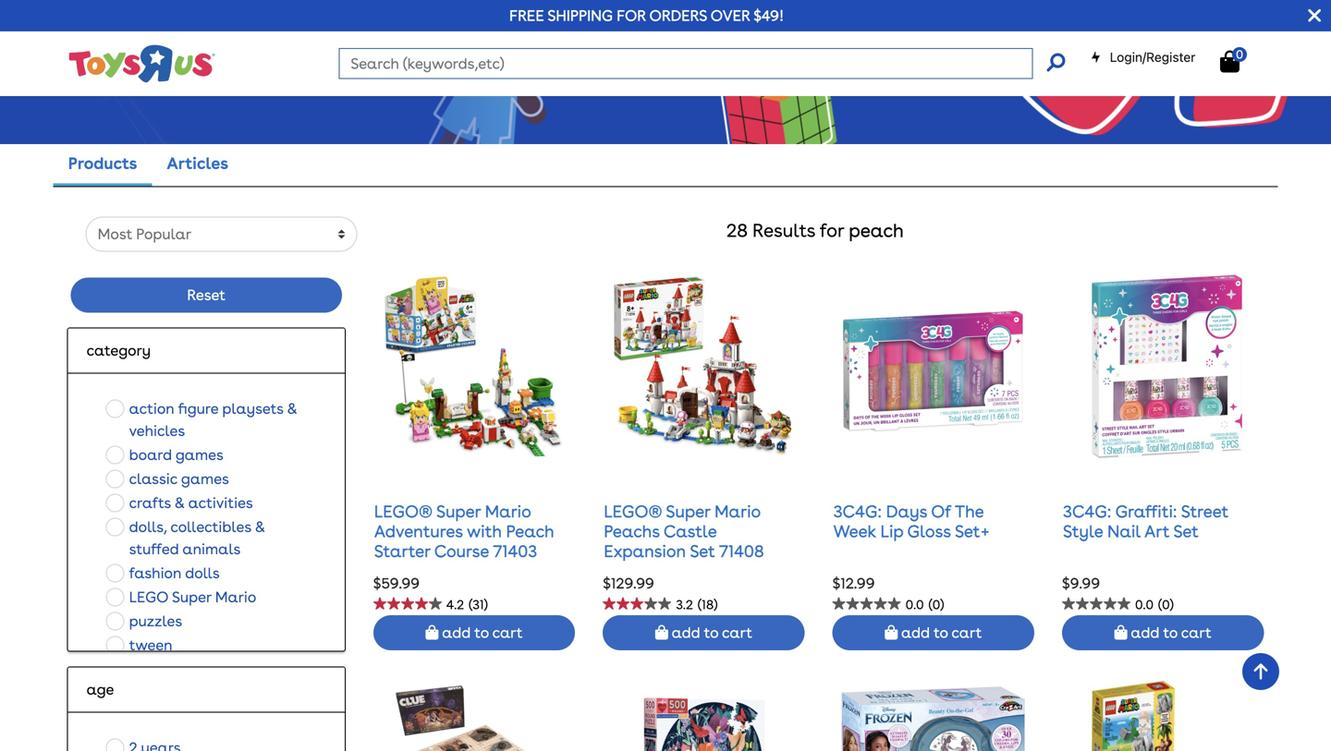 Task type: vqa. For each thing, say whether or not it's contained in the screenshot.
Search topics and reviews text field
no



Task type: describe. For each thing, give the bounding box(es) containing it.
fashion dolls button
[[100, 562, 225, 586]]

0.0 for art
[[1136, 598, 1154, 613]]

add for 3c4g: days of the week lip gloss set+
[[902, 625, 930, 643]]

add to cart for 3c4g: days of the week lip gloss set+
[[898, 625, 983, 643]]

lego® super mario adventures with peach starter course 71403 building kit (354 pcs) image
[[382, 274, 567, 459]]

free shipping for orders over $49!
[[510, 6, 785, 25]]

classic games button
[[100, 467, 235, 491]]

add to cart button for 3c4g: days of the week lip gloss set+
[[833, 616, 1035, 651]]

(354
[[469, 562, 502, 582]]

nail
[[1108, 522, 1141, 542]]

shopping bag image for lego® super mario adventures with peach starter course 71403 building kit (354 pcs)
[[426, 626, 439, 641]]

$129.99
[[603, 575, 655, 593]]

for
[[820, 219, 845, 242]]

lego® super mario adventures with peach starter course 71403 building kit (354 pcs) link
[[374, 502, 555, 582]]

lego super mario
[[129, 589, 257, 607]]

to for 3c4g: graffiti: street style nail art set
[[1164, 625, 1178, 643]]

tween
[[129, 637, 173, 655]]

adventures
[[374, 522, 463, 542]]

with
[[467, 522, 502, 542]]

add to cart for 3c4g: graffiti: street style nail art set
[[1128, 625, 1212, 643]]

28
[[727, 219, 748, 242]]

games for classic games
[[181, 470, 229, 488]]

3c4g: days of the week lip gloss set+ image
[[841, 274, 1027, 459]]

free shipping for orders over $49! link
[[510, 6, 785, 25]]

peach
[[849, 219, 904, 242]]

add for lego® super mario peachs castle expansion set 71408 building kit (1,216 pieces)
[[672, 625, 701, 643]]

add to cart for lego® super mario adventures with peach starter course 71403 building kit (354 pcs)
[[439, 625, 523, 643]]

stuffed
[[129, 540, 179, 558]]

peachs
[[604, 522, 660, 542]]

0 link
[[1221, 47, 1259, 74]]

lego® super mario peachs castle expansion set 71408 building kit (1,216 pieces) $129.99
[[603, 502, 796, 593]]

crafts & activities button
[[100, 491, 259, 515]]

style
[[1064, 522, 1104, 542]]

reset
[[187, 286, 226, 304]]

art
[[1145, 522, 1170, 542]]

articles
[[167, 153, 228, 173]]

set for art
[[1174, 522, 1200, 542]]

super inside "lego super mario" button
[[172, 589, 212, 607]]

collectibles
[[170, 518, 251, 536]]

fashion dolls
[[129, 564, 220, 583]]

cart for lego® super mario adventures with peach starter course 71403 building kit (354 pcs)
[[493, 625, 523, 643]]

free
[[510, 6, 544, 25]]

1 vertical spatial &
[[174, 494, 185, 512]]

reset button
[[71, 278, 342, 313]]

castle
[[664, 522, 717, 542]]

course
[[434, 542, 489, 562]]

crafts
[[129, 494, 171, 512]]

4.2 (31)
[[447, 598, 488, 613]]

lip
[[881, 522, 904, 542]]

building inside lego® super mario adventures with peach starter course 71403 building kit (354 pcs) $59.99
[[374, 562, 438, 582]]

shipping
[[548, 6, 613, 25]]

lego
[[129, 589, 169, 607]]

vehicles
[[129, 422, 185, 440]]

kit inside lego® super mario peachs castle expansion set 71408 building kit (1,216 pieces) $129.99
[[672, 562, 694, 582]]

clue clue: labyrinth image
[[382, 679, 567, 752]]

$12.99
[[833, 575, 875, 593]]

3c4g: days of the week lip gloss set+
[[834, 502, 991, 542]]

set for expansion
[[690, 542, 715, 562]]

dolls
[[185, 564, 220, 583]]

classic
[[129, 470, 178, 488]]

71403
[[493, 542, 538, 562]]

login/register button
[[1091, 48, 1196, 67]]

tween button
[[100, 634, 178, 658]]

lego® super mario peachs castle expansion set 71408 building kit (1,216 pieces) link
[[604, 502, 796, 582]]

articles link
[[152, 144, 243, 183]]

age element
[[87, 679, 326, 701]]

for
[[617, 6, 646, 25]]

dolls, collectibles & stuffed animals button
[[100, 515, 312, 562]]

starter
[[374, 542, 431, 562]]

age
[[87, 681, 114, 699]]

0.0 for lip
[[906, 598, 925, 613]]

28 results for peach
[[727, 219, 904, 242]]

Enter Keyword or Item No. search field
[[339, 48, 1034, 79]]

0.0 (0) for lip
[[906, 598, 945, 613]]

days
[[887, 502, 928, 522]]

board
[[129, 446, 172, 464]]

3c4g: for week
[[834, 502, 882, 522]]

login/register
[[1111, 49, 1196, 65]]

3c4g: graffiti: street style nail art set
[[1064, 502, 1229, 542]]

eeboo piece and love still life with flowers 500 piece round circle jigsaw puzzle image
[[612, 679, 797, 752]]

$49!
[[754, 6, 785, 25]]

(31)
[[469, 598, 488, 613]]

add to cart button for lego® super mario peachs castle expansion set 71408 building kit (1,216 pieces)
[[603, 616, 805, 651]]

dolls, collectibles & stuffed animals
[[129, 518, 265, 558]]

action figure playsets & vehicles button
[[100, 397, 312, 443]]

pieces)
[[743, 562, 796, 582]]

pcs)
[[507, 562, 537, 582]]

lego® super mario adventures with peach starter course 71403 building kit (354 pcs) $59.99
[[373, 502, 555, 593]]



Task type: locate. For each thing, give the bounding box(es) containing it.
1 horizontal spatial super
[[437, 502, 481, 522]]

street
[[1182, 502, 1229, 522]]

1 horizontal spatial kit
[[672, 562, 694, 582]]

1 horizontal spatial lego®
[[604, 502, 662, 522]]

2 add to cart button from the left
[[603, 616, 805, 651]]

& down classic games at the bottom left of page
[[174, 494, 185, 512]]

mario inside lego® super mario peachs castle expansion set 71408 building kit (1,216 pieces) $129.99
[[715, 502, 761, 522]]

2 horizontal spatial mario
[[715, 502, 761, 522]]

(0) down gloss on the bottom right of page
[[929, 598, 945, 613]]

lego® up adventures
[[374, 502, 433, 522]]

1 3c4g: from the left
[[834, 502, 882, 522]]

category element
[[87, 340, 326, 362]]

results
[[753, 219, 816, 242]]

& right playsets
[[287, 400, 297, 418]]

3 add from the left
[[902, 625, 930, 643]]

0.0 (0) down gloss on the bottom right of page
[[906, 598, 945, 613]]

super up with
[[437, 502, 481, 522]]

set inside lego® super mario peachs castle expansion set 71408 building kit (1,216 pieces) $129.99
[[690, 542, 715, 562]]

2 add to cart from the left
[[669, 625, 753, 643]]

puzzles
[[129, 613, 182, 631]]

2 (0) from the left
[[1159, 598, 1174, 613]]

2 horizontal spatial &
[[287, 400, 297, 418]]

to for 3c4g: days of the week lip gloss set+
[[934, 625, 949, 643]]

cart up lego® super mario rambi the rhino expansion set 71420 building set, 106 pieces image
[[1182, 625, 1212, 643]]

super down dolls
[[172, 589, 212, 607]]

2 lego® from the left
[[604, 502, 662, 522]]

shopping bag image up lego® super mario rambi the rhino expansion set 71420 building set, 106 pieces image
[[1115, 626, 1128, 641]]

kit inside lego® super mario adventures with peach starter course 71403 building kit (354 pcs) $59.99
[[442, 562, 464, 582]]

orders
[[650, 6, 708, 25]]

1 horizontal spatial shopping bag image
[[1115, 626, 1128, 641]]

tab list containing products
[[53, 144, 243, 186]]

set inside 3c4g: graffiti: street style nail art set
[[1174, 522, 1200, 542]]

shopping bag image for 3c4g: days of the week lip gloss set+
[[885, 626, 898, 641]]

figure
[[178, 400, 219, 418]]

cart for lego® super mario peachs castle expansion set 71408 building kit (1,216 pieces)
[[722, 625, 753, 643]]

0 horizontal spatial &
[[174, 494, 185, 512]]

0 horizontal spatial 3c4g:
[[834, 502, 882, 522]]

mario inside lego® super mario adventures with peach starter course 71403 building kit (354 pcs) $59.99
[[485, 502, 531, 522]]

games for board games
[[176, 446, 224, 464]]

1 horizontal spatial 0.0 (0)
[[1136, 598, 1174, 613]]

super
[[437, 502, 481, 522], [666, 502, 711, 522], [172, 589, 212, 607]]

to down "(31)"
[[475, 625, 489, 643]]

4.2
[[447, 598, 464, 613]]

2 3c4g: from the left
[[1064, 502, 1112, 522]]

super inside lego® super mario adventures with peach starter course 71403 building kit (354 pcs) $59.99
[[437, 502, 481, 522]]

2 horizontal spatial shopping bag image
[[1221, 50, 1240, 73]]

1 horizontal spatial set
[[1174, 522, 1200, 542]]

0 horizontal spatial super
[[172, 589, 212, 607]]

add
[[442, 625, 471, 643], [672, 625, 701, 643], [902, 625, 930, 643], [1132, 625, 1160, 643]]

games
[[176, 446, 224, 464], [181, 470, 229, 488]]

shopping bag image inside 0 link
[[1221, 50, 1240, 73]]

3c4g: days of the week lip gloss set+ link
[[834, 502, 991, 542]]

add to cart button for lego® super mario adventures with peach starter course 71403 building kit (354 pcs)
[[373, 616, 575, 651]]

2 0.0 (0) from the left
[[1136, 598, 1174, 613]]

to down (18)
[[704, 625, 719, 643]]

add to cart for lego® super mario peachs castle expansion set 71408 building kit (1,216 pieces)
[[669, 625, 753, 643]]

3 to from the left
[[934, 625, 949, 643]]

peach
[[506, 522, 555, 542]]

3c4g: graffiti: street style nail art set image
[[1071, 274, 1256, 459]]

board games button
[[100, 443, 229, 467]]

& inside action figure playsets & vehicles
[[287, 400, 297, 418]]

games up classic games at the bottom left of page
[[176, 446, 224, 464]]

0 horizontal spatial building
[[374, 562, 438, 582]]

over
[[711, 6, 751, 25]]

the
[[956, 502, 984, 522]]

0.0 (0) down the art
[[1136, 598, 1174, 613]]

(0)
[[929, 598, 945, 613], [1159, 598, 1174, 613]]

lego® super mario rambi the rhino expansion set 71420 building set, 106 pieces image
[[1088, 679, 1240, 752]]

kit
[[442, 562, 464, 582], [672, 562, 694, 582]]

shopping bag image
[[1221, 50, 1240, 73], [656, 626, 669, 641], [1115, 626, 1128, 641]]

expansion
[[604, 542, 686, 562]]

(0) for gloss
[[929, 598, 945, 613]]

3c4g:
[[834, 502, 882, 522], [1064, 502, 1112, 522]]

crafts & activities
[[129, 494, 253, 512]]

super up castle at the bottom of page
[[666, 502, 711, 522]]

to for lego® super mario adventures with peach starter course 71403 building kit (354 pcs)
[[475, 625, 489, 643]]

1 horizontal spatial 0.0
[[1136, 598, 1154, 613]]

of
[[932, 502, 952, 522]]

4 add from the left
[[1132, 625, 1160, 643]]

0 horizontal spatial kit
[[442, 562, 464, 582]]

shopping bag image down expansion
[[656, 626, 669, 641]]

playsets
[[222, 400, 284, 418]]

4 cart from the left
[[1182, 625, 1212, 643]]

add to cart
[[439, 625, 523, 643], [669, 625, 753, 643], [898, 625, 983, 643], [1128, 625, 1212, 643]]

week
[[834, 522, 877, 542]]

kit up 3.2
[[672, 562, 694, 582]]

board games
[[129, 446, 224, 464]]

add to cart down (18)
[[669, 625, 753, 643]]

mario up "peach"
[[485, 502, 531, 522]]

add to cart down "(31)"
[[439, 625, 523, 643]]

add to cart up lego® super mario rambi the rhino expansion set 71420 building set, 106 pieces image
[[1128, 625, 1212, 643]]

$9.99
[[1063, 575, 1101, 593]]

0 horizontal spatial 0.0
[[906, 598, 925, 613]]

1 horizontal spatial &
[[255, 518, 265, 536]]

lego® inside lego® super mario adventures with peach starter course 71403 building kit (354 pcs) $59.99
[[374, 502, 433, 522]]

shopping bag image for 3c4g: graffiti: street style nail art set
[[1115, 626, 1128, 641]]

activities
[[188, 494, 253, 512]]

2 shopping bag image from the left
[[885, 626, 898, 641]]

lego®
[[374, 502, 433, 522], [604, 502, 662, 522]]

super for with
[[437, 502, 481, 522]]

2 building from the left
[[604, 562, 668, 582]]

tab list
[[53, 144, 243, 186]]

lego® for adventures
[[374, 502, 433, 522]]

shopping bag image
[[426, 626, 439, 641], [885, 626, 898, 641]]

add down 3.2
[[672, 625, 701, 643]]

add to cart button up disney frozen ii: all-in-one beauty compact - makeup kit for cheeks-lips-eyes, dreamy colors, cra-z-art ages 8+ image
[[833, 616, 1035, 651]]

animals
[[183, 540, 241, 558]]

1 vertical spatial games
[[181, 470, 229, 488]]

3 add to cart from the left
[[898, 625, 983, 643]]

building
[[374, 562, 438, 582], [604, 562, 668, 582]]

add for lego® super mario adventures with peach starter course 71403 building kit (354 pcs)
[[442, 625, 471, 643]]

games up crafts & activities
[[181, 470, 229, 488]]

building down expansion
[[604, 562, 668, 582]]

games inside board games button
[[176, 446, 224, 464]]

3c4g: inside 3c4g: graffiti: street style nail art set
[[1064, 502, 1112, 522]]

lego® super mario peachs castle expansion set 71408 building kit (1,216 pieces) image
[[612, 274, 797, 459]]

1 horizontal spatial mario
[[485, 502, 531, 522]]

add to cart button down "(31)"
[[373, 616, 575, 651]]

1 horizontal spatial 3c4g:
[[1064, 502, 1112, 522]]

0 vertical spatial &
[[287, 400, 297, 418]]

1 horizontal spatial building
[[604, 562, 668, 582]]

4 to from the left
[[1164, 625, 1178, 643]]

1 horizontal spatial shopping bag image
[[885, 626, 898, 641]]

3c4g: for nail
[[1064, 502, 1112, 522]]

3.2 (18)
[[676, 598, 718, 613]]

set+
[[955, 522, 991, 542]]

set
[[1174, 522, 1200, 542], [690, 542, 715, 562]]

2 0.0 from the left
[[1136, 598, 1154, 613]]

lego® for peachs
[[604, 502, 662, 522]]

mario
[[485, 502, 531, 522], [715, 502, 761, 522], [215, 589, 257, 607]]

(18)
[[698, 598, 718, 613]]

add down 4.2
[[442, 625, 471, 643]]

to up lego® super mario rambi the rhino expansion set 71420 building set, 106 pieces image
[[1164, 625, 1178, 643]]

add up lego® super mario rambi the rhino expansion set 71420 building set, 106 pieces image
[[1132, 625, 1160, 643]]

cart up disney frozen ii: all-in-one beauty compact - makeup kit for cheeks-lips-eyes, dreamy colors, cra-z-art ages 8+ image
[[952, 625, 983, 643]]

0 horizontal spatial mario
[[215, 589, 257, 607]]

dolls,
[[129, 518, 167, 536]]

shopping bag image for lego® super mario peachs castle expansion set 71408 building kit (1,216 pieces)
[[656, 626, 669, 641]]

1 lego® from the left
[[374, 502, 433, 522]]

0 horizontal spatial shopping bag image
[[656, 626, 669, 641]]

3c4g: inside 3c4g: days of the week lip gloss set+
[[834, 502, 882, 522]]

kit down course
[[442, 562, 464, 582]]

action figure playsets & vehicles
[[129, 400, 297, 440]]

shopping bag image right login/register
[[1221, 50, 1240, 73]]

to for lego® super mario peachs castle expansion set 71408 building kit (1,216 pieces)
[[704, 625, 719, 643]]

2 kit from the left
[[672, 562, 694, 582]]

cart for 3c4g: graffiti: street style nail art set
[[1182, 625, 1212, 643]]

mario inside button
[[215, 589, 257, 607]]

fashion
[[129, 564, 182, 583]]

products link
[[53, 144, 152, 186]]

toys r us image
[[67, 43, 215, 85]]

to up disney frozen ii: all-in-one beauty compact - makeup kit for cheeks-lips-eyes, dreamy colors, cra-z-art ages 8+ image
[[934, 625, 949, 643]]

& inside dolls, collectibles & stuffed animals
[[255, 518, 265, 536]]

1 cart from the left
[[493, 625, 523, 643]]

4 add to cart from the left
[[1128, 625, 1212, 643]]

1 add to cart button from the left
[[373, 616, 575, 651]]

& right collectibles
[[255, 518, 265, 536]]

category
[[87, 342, 151, 360]]

add to cart button down (18)
[[603, 616, 805, 651]]

building inside lego® super mario peachs castle expansion set 71408 building kit (1,216 pieces) $129.99
[[604, 562, 668, 582]]

cart for 3c4g: days of the week lip gloss set+
[[952, 625, 983, 643]]

cart
[[493, 625, 523, 643], [722, 625, 753, 643], [952, 625, 983, 643], [1182, 625, 1212, 643]]

0 horizontal spatial (0)
[[929, 598, 945, 613]]

$59.99
[[373, 575, 420, 593]]

0.0 (0) for art
[[1136, 598, 1174, 613]]

0.0 down gloss on the bottom right of page
[[906, 598, 925, 613]]

4 add to cart button from the left
[[1063, 616, 1265, 651]]

(1,216
[[698, 562, 738, 582]]

&
[[287, 400, 297, 418], [174, 494, 185, 512], [255, 518, 265, 536]]

2 add from the left
[[672, 625, 701, 643]]

2 horizontal spatial super
[[666, 502, 711, 522]]

0 horizontal spatial set
[[690, 542, 715, 562]]

classic games
[[129, 470, 229, 488]]

add to cart button
[[373, 616, 575, 651], [603, 616, 805, 651], [833, 616, 1035, 651], [1063, 616, 1265, 651]]

mario for castle
[[715, 502, 761, 522]]

add for 3c4g: graffiti: street style nail art set
[[1132, 625, 1160, 643]]

None search field
[[339, 48, 1066, 79]]

0 horizontal spatial shopping bag image
[[426, 626, 439, 641]]

0.0
[[906, 598, 925, 613], [1136, 598, 1154, 613]]

0
[[1237, 47, 1244, 61]]

1 horizontal spatial (0)
[[1159, 598, 1174, 613]]

3c4g: up week
[[834, 502, 882, 522]]

lego® inside lego® super mario peachs castle expansion set 71408 building kit (1,216 pieces) $129.99
[[604, 502, 662, 522]]

0 horizontal spatial 0.0 (0)
[[906, 598, 945, 613]]

1 shopping bag image from the left
[[426, 626, 439, 641]]

gloss
[[908, 522, 951, 542]]

close button image
[[1309, 6, 1322, 26]]

3 cart from the left
[[952, 625, 983, 643]]

mario up 71408
[[715, 502, 761, 522]]

0.0 (0)
[[906, 598, 945, 613], [1136, 598, 1174, 613]]

mario down dolls
[[215, 589, 257, 607]]

1 add to cart from the left
[[439, 625, 523, 643]]

lego super mario button
[[100, 586, 262, 610]]

set down castle at the bottom of page
[[690, 542, 715, 562]]

3c4g: up style
[[1064, 502, 1112, 522]]

disney frozen ii: all-in-one beauty compact - makeup kit for cheeks-lips-eyes, dreamy colors, cra-z-art ages 8+ image
[[841, 679, 1027, 752]]

2 to from the left
[[704, 625, 719, 643]]

puzzles button
[[100, 610, 188, 634]]

3 add to cart button from the left
[[833, 616, 1035, 651]]

mario for with
[[485, 502, 531, 522]]

products
[[68, 153, 137, 173]]

1 building from the left
[[374, 562, 438, 582]]

1 (0) from the left
[[929, 598, 945, 613]]

cart down (1,216
[[722, 625, 753, 643]]

set down street
[[1174, 522, 1200, 542]]

2 cart from the left
[[722, 625, 753, 643]]

(0) down the art
[[1159, 598, 1174, 613]]

add up disney frozen ii: all-in-one beauty compact - makeup kit for cheeks-lips-eyes, dreamy colors, cra-z-art ages 8+ image
[[902, 625, 930, 643]]

add to cart button up lego® super mario rambi the rhino expansion set 71420 building set, 106 pieces image
[[1063, 616, 1265, 651]]

graffiti:
[[1116, 502, 1178, 522]]

3c4g: graffiti: street style nail art set link
[[1064, 502, 1229, 542]]

(0) for set
[[1159, 598, 1174, 613]]

add to cart up disney frozen ii: all-in-one beauty compact - makeup kit for cheeks-lips-eyes, dreamy colors, cra-z-art ages 8+ image
[[898, 625, 983, 643]]

1 to from the left
[[475, 625, 489, 643]]

games inside the classic games button
[[181, 470, 229, 488]]

71408
[[720, 542, 764, 562]]

0.0 down the art
[[1136, 598, 1154, 613]]

0 horizontal spatial lego®
[[374, 502, 433, 522]]

building down starter
[[374, 562, 438, 582]]

super inside lego® super mario peachs castle expansion set 71408 building kit (1,216 pieces) $129.99
[[666, 502, 711, 522]]

cart down pcs)
[[493, 625, 523, 643]]

1 add from the left
[[442, 625, 471, 643]]

lego® up peachs at the left
[[604, 502, 662, 522]]

super for castle
[[666, 502, 711, 522]]

1 0.0 from the left
[[906, 598, 925, 613]]

add to cart button for 3c4g: graffiti: street style nail art set
[[1063, 616, 1265, 651]]

0 vertical spatial games
[[176, 446, 224, 464]]

2 vertical spatial &
[[255, 518, 265, 536]]

1 kit from the left
[[442, 562, 464, 582]]

1 0.0 (0) from the left
[[906, 598, 945, 613]]

3.2
[[676, 598, 694, 613]]



